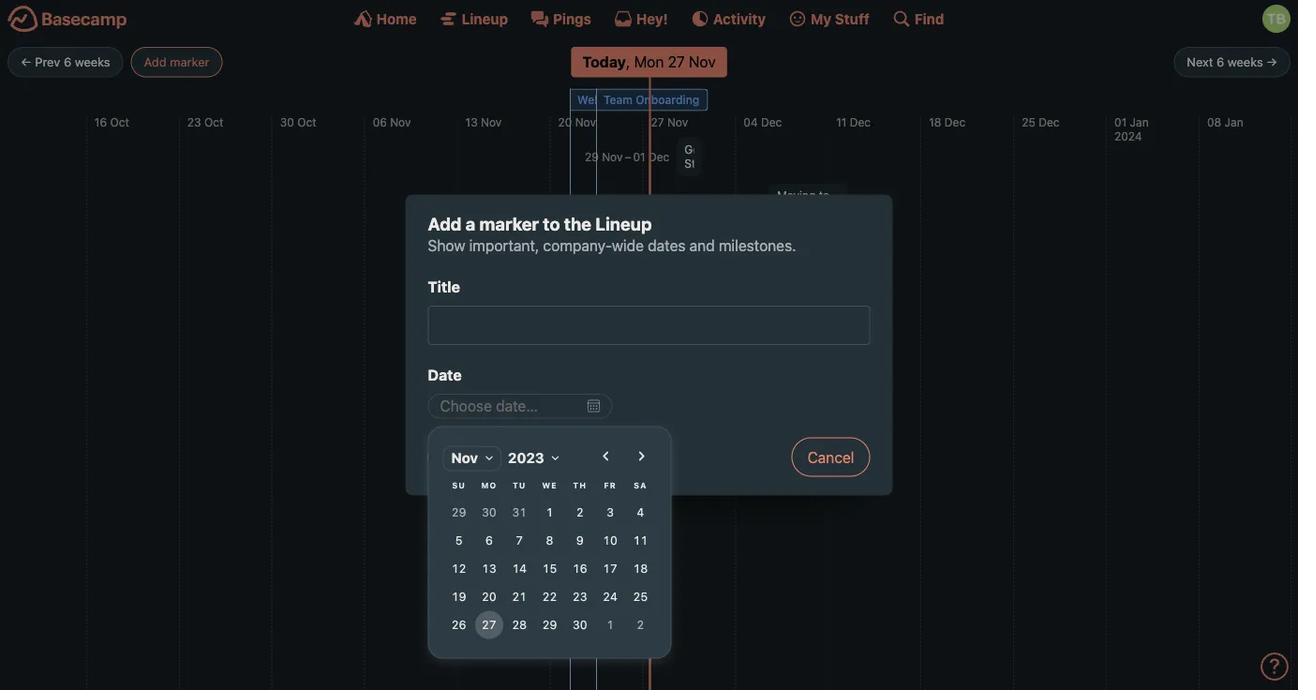 Task type: locate. For each thing, give the bounding box(es) containing it.
the left carnival
[[693, 93, 711, 106]]

1 vertical spatial 29
[[452, 505, 466, 519]]

06
[[373, 115, 387, 129], [678, 196, 692, 209]]

29 down 'su'
[[452, 505, 466, 519]]

27 down welcome the deer to the carnival link on the top
[[651, 115, 664, 129]]

0 vertical spatial 23
[[187, 115, 201, 129]]

0 vertical spatial 12
[[726, 196, 738, 209]]

1 button
[[536, 498, 564, 527], [596, 611, 625, 639]]

Choose date… field
[[428, 394, 613, 419]]

today
[[583, 53, 626, 71]]

1 horizontal spatial add
[[428, 213, 462, 234]]

0 horizontal spatial 25
[[633, 590, 648, 603]]

nov down "team"
[[602, 150, 623, 163]]

0 horizontal spatial 6
[[64, 55, 71, 69]]

16 for 16
[[573, 562, 588, 575]]

5
[[455, 533, 463, 547]]

13 right 06 nov on the left
[[466, 115, 478, 129]]

0 vertical spatial to
[[679, 93, 690, 106]]

01 jan 2024
[[1115, 115, 1149, 143]]

lineup up wide
[[596, 213, 652, 234]]

12
[[726, 196, 738, 209], [452, 562, 466, 575]]

15 button
[[536, 555, 564, 583]]

to for lineup
[[543, 213, 560, 234]]

hey!
[[637, 10, 668, 27]]

fr
[[604, 481, 617, 490]]

1 horizontal spatial the
[[630, 93, 648, 106]]

0 horizontal spatial the
[[564, 213, 592, 234]]

oct down add marker link
[[204, 115, 224, 129]]

2 button right 24 'button' in the left bottom of the page
[[627, 611, 655, 639]]

jan right 08
[[1225, 115, 1244, 129]]

1 vertical spatial 12
[[452, 562, 466, 575]]

to right the deer
[[679, 93, 690, 106]]

0 vertical spatial 13
[[466, 115, 478, 129]]

1 vertical spatial 11
[[633, 533, 648, 547]]

13 for 13
[[482, 562, 497, 575]]

dec left '25 dec' on the right
[[945, 115, 966, 129]]

0 vertical spatial lineup
[[462, 10, 508, 27]]

0 vertical spatial 16
[[95, 115, 107, 129]]

2 horizontal spatial the
[[693, 93, 711, 106]]

1 down we
[[546, 505, 554, 519]]

1 weeks from the left
[[75, 55, 110, 69]]

– down "team"
[[625, 150, 631, 163]]

06 nov
[[373, 115, 411, 129]]

13 button
[[475, 555, 503, 583]]

23 inside 23 button
[[573, 590, 588, 603]]

0 vertical spatial 1 button
[[536, 498, 564, 527]]

16 inside button
[[573, 562, 588, 575]]

– up milestones.
[[718, 196, 725, 209]]

26 button
[[445, 611, 473, 639]]

29 button down 22
[[536, 611, 564, 639]]

1 horizontal spatial 2
[[637, 618, 644, 631]]

0 horizontal spatial 23
[[187, 115, 201, 129]]

30 down mo
[[482, 505, 497, 519]]

23 for 23 oct
[[187, 115, 201, 129]]

oct for 30 oct
[[297, 115, 317, 129]]

11 inside button
[[633, 533, 648, 547]]

moving to new office
[[777, 189, 833, 215]]

add right ← prev 6 weeks
[[144, 55, 167, 69]]

18 down 11 button
[[633, 562, 648, 575]]

2 jan from the left
[[1225, 115, 1244, 129]]

dialog
[[428, 419, 728, 668]]

1 horizontal spatial 29
[[543, 618, 557, 631]]

dec up and
[[695, 196, 716, 209]]

0 horizontal spatial 2 button
[[566, 498, 594, 527]]

0 horizontal spatial lineup
[[462, 10, 508, 27]]

dec right 04
[[761, 115, 782, 129]]

marker up important, at the top left of the page
[[480, 213, 539, 234]]

16 down ← prev 6 weeks
[[95, 115, 107, 129]]

None submit
[[428, 437, 493, 477]]

22 button
[[536, 583, 564, 611]]

my stuff button
[[789, 9, 870, 28]]

su
[[452, 481, 466, 490]]

29 down 22 button
[[543, 618, 557, 631]]

13 for 13 nov
[[466, 115, 478, 129]]

19 button
[[445, 583, 473, 611]]

1 horizontal spatial 30 button
[[566, 611, 594, 639]]

1 horizontal spatial marker
[[480, 213, 539, 234]]

04
[[744, 115, 758, 129]]

to up company-
[[543, 213, 560, 234]]

marker inside add a marker to the lineup show important, company-wide dates and milestones.
[[480, 213, 539, 234]]

0 horizontal spatial oct
[[110, 115, 129, 129]]

1 vertical spatial 18
[[633, 562, 648, 575]]

16 down 9 button at the left of page
[[573, 562, 588, 575]]

24
[[603, 590, 618, 603]]

2 button
[[566, 498, 594, 527], [627, 611, 655, 639]]

to inside add a marker to the lineup show important, company-wide dates and milestones.
[[543, 213, 560, 234]]

1 vertical spatial 13
[[482, 562, 497, 575]]

1 horizontal spatial 06
[[678, 196, 692, 209]]

01 down team onboarding
[[633, 150, 646, 163]]

2 down 25 "button"
[[637, 618, 644, 631]]

23 down 16 button
[[573, 590, 588, 603]]

0 horizontal spatial 30
[[280, 115, 294, 129]]

the up company-
[[564, 213, 592, 234]]

2 horizontal spatial 29
[[585, 150, 599, 163]]

2 horizontal spatial 30
[[573, 618, 588, 631]]

06 right 30 oct
[[373, 115, 387, 129]]

1 horizontal spatial 18
[[929, 115, 942, 129]]

0 horizontal spatial –
[[625, 150, 631, 163]]

None text field
[[428, 306, 871, 345]]

dec for 11 dec
[[850, 115, 871, 129]]

25 inside "button"
[[633, 590, 648, 603]]

1 oct from the left
[[110, 115, 129, 129]]

0 vertical spatial 2
[[576, 505, 584, 519]]

1 horizontal spatial 1
[[607, 618, 614, 631]]

2
[[576, 505, 584, 519], [637, 618, 644, 631]]

1 horizontal spatial 11
[[837, 115, 847, 129]]

29 button down 'su'
[[445, 498, 473, 527]]

0 horizontal spatial jan
[[1130, 115, 1149, 129]]

1 vertical spatial 30
[[482, 505, 497, 519]]

tu
[[513, 481, 526, 490]]

0 vertical spatial 20
[[558, 115, 572, 129]]

11 right 04 dec
[[837, 115, 847, 129]]

29
[[585, 150, 599, 163], [452, 505, 466, 519], [543, 618, 557, 631]]

wide
[[612, 237, 644, 255]]

6
[[64, 55, 71, 69], [1217, 55, 1225, 69], [486, 533, 493, 547]]

11
[[837, 115, 847, 129], [633, 533, 648, 547]]

jan
[[1130, 115, 1149, 129], [1225, 115, 1244, 129]]

25 right 18 dec
[[1022, 115, 1036, 129]]

0 horizontal spatial 20
[[482, 590, 497, 603]]

13 inside button
[[482, 562, 497, 575]]

0 horizontal spatial to
[[543, 213, 560, 234]]

main element
[[0, 0, 1299, 37]]

2 vertical spatial to
[[543, 213, 560, 234]]

the
[[630, 93, 648, 106], [693, 93, 711, 106], [564, 213, 592, 234]]

nov
[[390, 115, 411, 129], [481, 115, 502, 129], [575, 115, 596, 129], [667, 115, 688, 129], [602, 150, 623, 163], [451, 449, 478, 466]]

0 vertical spatial 25
[[1022, 115, 1036, 129]]

2 vertical spatial 29
[[543, 618, 557, 631]]

0 horizontal spatial 16
[[95, 115, 107, 129]]

4 button
[[627, 498, 655, 527]]

0 horizontal spatial 01
[[633, 150, 646, 163]]

6 inside button
[[486, 533, 493, 547]]

1 horizontal spatial 29 button
[[536, 611, 564, 639]]

show
[[428, 237, 465, 255]]

activity link
[[691, 9, 766, 28]]

01
[[1115, 115, 1127, 129], [633, 150, 646, 163]]

08 jan
[[1208, 115, 1244, 129]]

milestones.
[[719, 237, 797, 255]]

0 vertical spatial 11
[[837, 115, 847, 129]]

11 for 11 dec
[[837, 115, 847, 129]]

1 vertical spatial 06
[[678, 196, 692, 209]]

30
[[280, 115, 294, 129], [482, 505, 497, 519], [573, 618, 588, 631]]

0 horizontal spatial 1 button
[[536, 498, 564, 527]]

30 down 23 button
[[573, 618, 588, 631]]

1 horizontal spatial oct
[[204, 115, 224, 129]]

nov left 20 nov
[[481, 115, 502, 129]]

30 right 23 oct
[[280, 115, 294, 129]]

27 inside button
[[482, 618, 497, 631]]

22
[[543, 590, 557, 603]]

23
[[187, 115, 201, 129], [573, 590, 588, 603]]

12 button
[[445, 555, 473, 583]]

27 down 20 button
[[482, 618, 497, 631]]

1 vertical spatial add
[[428, 213, 462, 234]]

26
[[452, 618, 466, 631]]

1 vertical spatial marker
[[480, 213, 539, 234]]

20 inside button
[[482, 590, 497, 603]]

jan up 2024 on the right top
[[1130, 115, 1149, 129]]

marker up 23 oct
[[170, 55, 209, 69]]

1 horizontal spatial 30
[[482, 505, 497, 519]]

6 button
[[475, 527, 503, 555]]

6 right prev
[[64, 55, 71, 69]]

0 horizontal spatial 27
[[482, 618, 497, 631]]

nov down welcome on the left of the page
[[575, 115, 596, 129]]

1 horizontal spatial 01
[[1115, 115, 1127, 129]]

0 vertical spatial 27
[[651, 115, 664, 129]]

add up show
[[428, 213, 462, 234]]

0 vertical spatial 29 button
[[445, 498, 473, 527]]

lineup inside main element
[[462, 10, 508, 27]]

weeks left →
[[1228, 55, 1264, 69]]

1 horizontal spatial lineup
[[596, 213, 652, 234]]

0 horizontal spatial 11
[[633, 533, 648, 547]]

06 up and
[[678, 196, 692, 209]]

1 vertical spatial 16
[[573, 562, 588, 575]]

0 horizontal spatial 13
[[466, 115, 478, 129]]

add inside add a marker to the lineup show important, company-wide dates and milestones.
[[428, 213, 462, 234]]

1 vertical spatial lineup
[[596, 213, 652, 234]]

1 vertical spatial 1 button
[[596, 611, 625, 639]]

18 dec
[[929, 115, 966, 129]]

1 horizontal spatial 13
[[482, 562, 497, 575]]

next 6 weeks →
[[1187, 55, 1278, 69]]

1 jan from the left
[[1130, 115, 1149, 129]]

7 button
[[506, 527, 534, 555]]

add
[[144, 55, 167, 69], [428, 213, 462, 234]]

welcome the deer to the carnival link
[[570, 89, 756, 111]]

1 horizontal spatial to
[[679, 93, 690, 106]]

18 inside button
[[633, 562, 648, 575]]

12 up milestones.
[[726, 196, 738, 209]]

weeks right prev
[[75, 55, 110, 69]]

1 button down we
[[536, 498, 564, 527]]

jan inside 01 jan 2024
[[1130, 115, 1149, 129]]

0 horizontal spatial 18
[[633, 562, 648, 575]]

2 down th
[[576, 505, 584, 519]]

the inside add a marker to the lineup show important, company-wide dates and milestones.
[[564, 213, 592, 234]]

dec left 18 dec
[[850, 115, 871, 129]]

to inside moving to new office
[[819, 189, 830, 202]]

18 for 18 dec
[[929, 115, 942, 129]]

company-
[[543, 237, 612, 255]]

nov for 06
[[390, 115, 411, 129]]

25 for 25
[[633, 590, 648, 603]]

0 vertical spatial 01
[[1115, 115, 1127, 129]]

nov left 13 nov
[[390, 115, 411, 129]]

next
[[1187, 55, 1214, 69]]

1 vertical spatial to
[[819, 189, 830, 202]]

oct left 06 nov on the left
[[297, 115, 317, 129]]

1 vertical spatial 23
[[573, 590, 588, 603]]

27 for 27 nov
[[651, 115, 664, 129]]

30 button left 24 'button' in the left bottom of the page
[[566, 611, 594, 639]]

1 vertical spatial 2
[[637, 618, 644, 631]]

06 dec – 12 dec
[[678, 196, 762, 209]]

20 for 20 nov
[[558, 115, 572, 129]]

1 horizontal spatial 25
[[1022, 115, 1036, 129]]

home
[[377, 10, 417, 27]]

0 vertical spatial –
[[625, 150, 631, 163]]

1 button down 24
[[596, 611, 625, 639]]

18 right 11 dec
[[929, 115, 942, 129]]

29 nov – 01 dec
[[585, 150, 670, 163]]

30 button down mo
[[475, 498, 503, 527]]

29 down 20 nov
[[585, 150, 599, 163]]

11 down 4 button
[[633, 533, 648, 547]]

←
[[21, 55, 32, 69]]

1 horizontal spatial 2 button
[[627, 611, 655, 639]]

30 for right the 30 button
[[573, 618, 588, 631]]

23 down add marker link
[[187, 115, 201, 129]]

31 button
[[506, 498, 534, 527]]

0 horizontal spatial 12
[[452, 562, 466, 575]]

1 vertical spatial 30 button
[[566, 611, 594, 639]]

0 horizontal spatial 29
[[452, 505, 466, 519]]

1 vertical spatial –
[[718, 196, 725, 209]]

oct down ← prev 6 weeks
[[110, 115, 129, 129]]

to
[[679, 93, 690, 106], [819, 189, 830, 202], [543, 213, 560, 234]]

dec left 01 jan 2024
[[1039, 115, 1060, 129]]

2 oct from the left
[[204, 115, 224, 129]]

3 oct from the left
[[297, 115, 317, 129]]

1 vertical spatial 01
[[633, 150, 646, 163]]

0 horizontal spatial 06
[[373, 115, 387, 129]]

28
[[512, 618, 527, 631]]

27 button
[[475, 611, 503, 639]]

12 down 5 button
[[452, 562, 466, 575]]

18 for 18
[[633, 562, 648, 575]]

1 vertical spatial 25
[[633, 590, 648, 603]]

10
[[603, 533, 618, 547]]

1 horizontal spatial jan
[[1225, 115, 1244, 129]]

0 vertical spatial 1
[[546, 505, 554, 519]]

01 up 2024 on the right top
[[1115, 115, 1127, 129]]

2 horizontal spatial to
[[819, 189, 830, 202]]

1 horizontal spatial 16
[[573, 562, 588, 575]]

add marker link
[[131, 47, 223, 77]]

1 horizontal spatial 23
[[573, 590, 588, 603]]

0 vertical spatial add
[[144, 55, 167, 69]]

6 up 13 button
[[486, 533, 493, 547]]

25 for 25 dec
[[1022, 115, 1036, 129]]

1 down 24 'button' in the left bottom of the page
[[607, 618, 614, 631]]

1 vertical spatial 20
[[482, 590, 497, 603]]

lineup left pings popup button
[[462, 10, 508, 27]]

13
[[466, 115, 478, 129], [482, 562, 497, 575]]

25 down 18 button
[[633, 590, 648, 603]]

new
[[777, 202, 799, 215]]

– for 12 dec
[[718, 196, 725, 209]]

date
[[428, 366, 462, 384]]

0 horizontal spatial marker
[[170, 55, 209, 69]]

1 horizontal spatial –
[[718, 196, 725, 209]]

6 right the "next"
[[1217, 55, 1225, 69]]

the left the deer
[[630, 93, 648, 106]]

lineup
[[462, 10, 508, 27], [596, 213, 652, 234]]

weeks
[[75, 55, 110, 69], [1228, 55, 1264, 69]]

welcome the deer to the carnival
[[578, 93, 756, 106]]

9 button
[[566, 527, 594, 555]]

to up office
[[819, 189, 830, 202]]

2 button down th
[[566, 498, 594, 527]]

1 vertical spatial 29 button
[[536, 611, 564, 639]]

nov down onboarding
[[667, 115, 688, 129]]

switch accounts image
[[8, 5, 128, 34]]

0 horizontal spatial weeks
[[75, 55, 110, 69]]

13 down 6 button
[[482, 562, 497, 575]]

dec down 27 nov
[[649, 150, 670, 163]]

0 vertical spatial 18
[[929, 115, 942, 129]]

important,
[[469, 237, 539, 255]]

20 button
[[475, 583, 503, 611]]



Task type: describe. For each thing, give the bounding box(es) containing it.
3
[[607, 505, 614, 519]]

29 for the leftmost 29 "button"
[[452, 505, 466, 519]]

0 vertical spatial 30
[[280, 115, 294, 129]]

4
[[637, 505, 644, 519]]

oct for 16 oct
[[110, 115, 129, 129]]

0 horizontal spatial 29 button
[[445, 498, 473, 527]]

08
[[1208, 115, 1222, 129]]

nov for 29
[[602, 150, 623, 163]]

30 for left the 30 button
[[482, 505, 497, 519]]

27 for 27
[[482, 618, 497, 631]]

04 dec
[[744, 115, 782, 129]]

7
[[516, 533, 523, 547]]

team onboarding
[[604, 93, 700, 106]]

14
[[512, 562, 527, 575]]

0 horizontal spatial 2
[[576, 505, 584, 519]]

14 button
[[506, 555, 534, 583]]

0 vertical spatial 29
[[585, 150, 599, 163]]

add a marker to the lineup show important, company-wide dates and milestones.
[[428, 213, 797, 255]]

21
[[512, 590, 527, 603]]

1 for the bottommost 1 button
[[607, 618, 614, 631]]

to for carnival
[[679, 93, 690, 106]]

the for carnival
[[693, 93, 711, 106]]

06 for 06 dec – 12 dec
[[678, 196, 692, 209]]

deer
[[651, 93, 676, 106]]

cancel link
[[792, 437, 871, 477]]

team onboarding link
[[596, 89, 708, 111]]

– for 01 dec
[[625, 150, 631, 163]]

0 vertical spatial marker
[[170, 55, 209, 69]]

28 button
[[506, 611, 534, 639]]

0 vertical spatial 2 button
[[566, 498, 594, 527]]

21 button
[[506, 583, 534, 611]]

20 nov
[[558, 115, 596, 129]]

nov for 13
[[481, 115, 502, 129]]

title
[[428, 278, 460, 296]]

27 nov
[[651, 115, 688, 129]]

1 for leftmost 1 button
[[546, 505, 554, 519]]

16 for 16 oct
[[95, 115, 107, 129]]

24 button
[[596, 583, 625, 611]]

stuff
[[835, 10, 870, 27]]

12 inside button
[[452, 562, 466, 575]]

find button
[[893, 9, 945, 28]]

pings button
[[531, 9, 592, 28]]

16 button
[[566, 555, 594, 583]]

jan for 01 jan 2024
[[1130, 115, 1149, 129]]

→
[[1267, 55, 1278, 69]]

20 for 20
[[482, 590, 497, 603]]

16 oct
[[95, 115, 129, 129]]

29 for the bottommost 29 "button"
[[543, 618, 557, 631]]

sa
[[634, 481, 647, 490]]

prev
[[35, 55, 60, 69]]

8 button
[[536, 527, 564, 555]]

nov for 20
[[575, 115, 596, 129]]

oct for 23 oct
[[204, 115, 224, 129]]

dec for 18 dec
[[945, 115, 966, 129]]

add marker
[[144, 55, 209, 69]]

17 button
[[596, 555, 625, 583]]

add for a
[[428, 213, 462, 234]]

welcome
[[578, 93, 627, 106]]

30 oct
[[280, 115, 317, 129]]

06 for 06 nov
[[373, 115, 387, 129]]

and
[[690, 237, 715, 255]]

nov for 27
[[667, 115, 688, 129]]

23 for 23
[[573, 590, 588, 603]]

we
[[542, 481, 558, 490]]

carnival
[[714, 93, 756, 106]]

11 button
[[627, 527, 655, 555]]

11 dec
[[837, 115, 871, 129]]

2023
[[508, 449, 544, 466]]

1 vertical spatial 2 button
[[627, 611, 655, 639]]

23 button
[[566, 583, 594, 611]]

← prev 6 weeks
[[21, 55, 110, 69]]

onboarding
[[636, 93, 700, 106]]

13 nov
[[466, 115, 502, 129]]

dialog containing nov
[[428, 419, 728, 668]]

17
[[603, 562, 618, 575]]

01 inside 01 jan 2024
[[1115, 115, 1127, 129]]

home link
[[354, 9, 417, 28]]

19
[[452, 590, 466, 603]]

dec for 25 dec
[[1039, 115, 1060, 129]]

9
[[576, 533, 584, 547]]

office
[[802, 202, 833, 215]]

team
[[604, 93, 633, 106]]

cancel
[[808, 448, 855, 466]]

dates
[[648, 237, 686, 255]]

moving
[[777, 189, 816, 202]]

dec for 04 dec
[[761, 115, 782, 129]]

moving to new office link
[[770, 183, 848, 221]]

lineup inside add a marker to the lineup show important, company-wide dates and milestones.
[[596, 213, 652, 234]]

2 horizontal spatial 6
[[1217, 55, 1225, 69]]

3 button
[[596, 498, 625, 527]]

the for lineup
[[564, 213, 592, 234]]

th
[[573, 481, 587, 490]]

23 oct
[[187, 115, 224, 129]]

add for marker
[[144, 55, 167, 69]]

11 for 11
[[633, 533, 648, 547]]

jan for 08 jan
[[1225, 115, 1244, 129]]

1 horizontal spatial 12
[[726, 196, 738, 209]]

25 button
[[627, 583, 655, 611]]

0 horizontal spatial 30 button
[[475, 498, 503, 527]]

a
[[466, 213, 476, 234]]

activity
[[713, 10, 766, 27]]

31
[[512, 505, 527, 519]]

my
[[811, 10, 832, 27]]

5 button
[[445, 527, 473, 555]]

8
[[546, 533, 554, 547]]

hey! button
[[614, 9, 668, 28]]

nov up 'su'
[[451, 449, 478, 466]]

lineup link
[[439, 9, 508, 28]]

dec for 06 dec – 12 dec
[[695, 196, 716, 209]]

dec left new
[[742, 196, 762, 209]]

2 weeks from the left
[[1228, 55, 1264, 69]]



Task type: vqa. For each thing, say whether or not it's contained in the screenshot.


